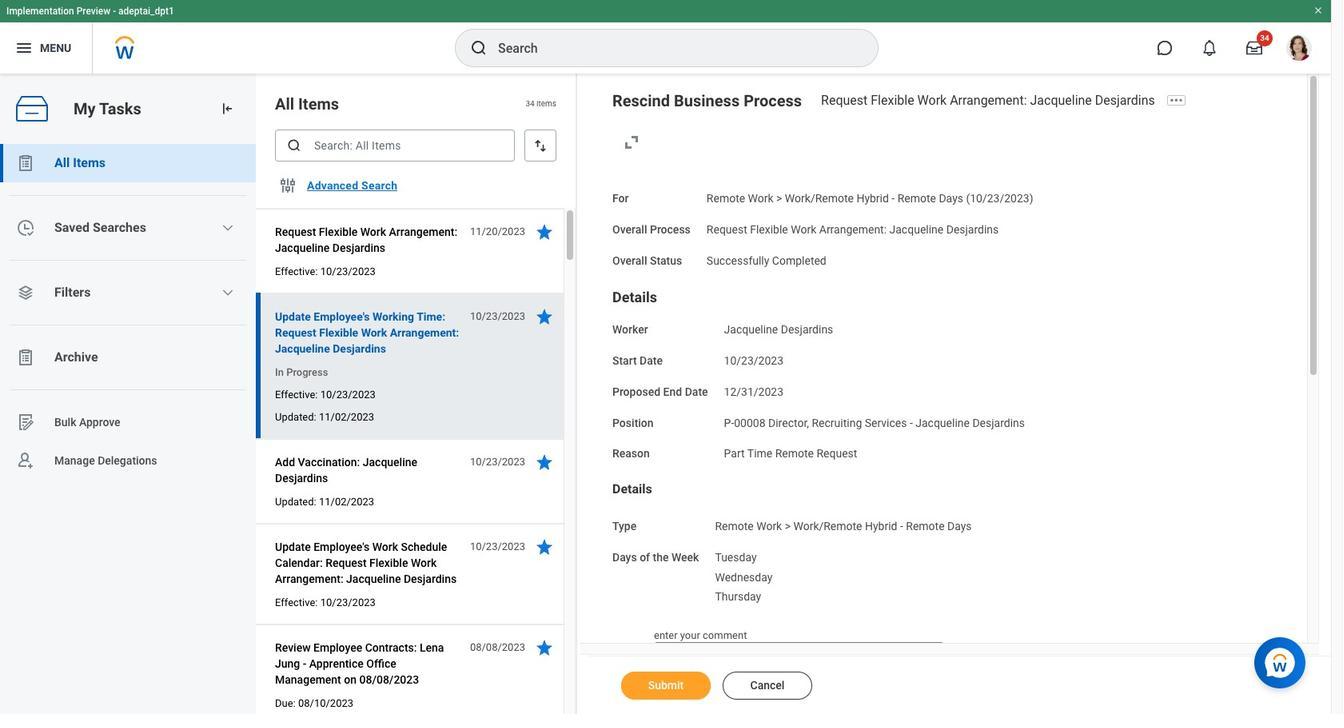 Task type: vqa. For each thing, say whether or not it's contained in the screenshot.


Task type: describe. For each thing, give the bounding box(es) containing it.
management
[[275, 673, 341, 686]]

start date
[[613, 354, 663, 367]]

0 horizontal spatial search image
[[286, 138, 302, 154]]

items
[[537, 99, 557, 108]]

- for p-00008 director, recruiting services - jacqueline desjardins
[[910, 416, 913, 429]]

hybrid for remote work > work/remote hybrid - remote days (10/23/2023)
[[857, 192, 889, 205]]

week
[[672, 551, 699, 564]]

proposed
[[613, 385, 661, 398]]

thursday element
[[715, 587, 762, 603]]

details inside group
[[613, 481, 652, 497]]

in progress
[[275, 366, 328, 378]]

cancel
[[751, 679, 785, 692]]

all items inside item list element
[[275, 94, 339, 114]]

lena
[[420, 641, 444, 654]]

tasks
[[99, 99, 141, 118]]

office
[[366, 657, 397, 670]]

filters button
[[0, 274, 256, 312]]

work inside request flexible work arrangement: jacqueline desjardins button
[[360, 226, 386, 238]]

jacqueline inside "update employee's working time: request flexible work arrangement: jacqueline desjardins"
[[275, 342, 330, 355]]

request inside update employee's work schedule calendar: request flexible work arrangement: jacqueline desjardins
[[326, 557, 367, 569]]

hybrid for remote work > work/remote hybrid - remote days
[[865, 520, 898, 533]]

the
[[653, 551, 669, 564]]

request inside "update employee's working time: request flexible work arrangement: jacqueline desjardins"
[[275, 326, 317, 339]]

clipboard image for all items
[[16, 154, 35, 173]]

34 for 34 items
[[526, 99, 535, 108]]

calendar:
[[275, 557, 323, 569]]

work inside remote work > work/remote hybrid - remote days (10/23/2023) element
[[748, 192, 774, 205]]

review
[[275, 641, 311, 654]]

recruiting
[[812, 416, 862, 429]]

2 11/02/2023 from the top
[[319, 496, 374, 508]]

- for review employee contracts: lena jung - apprentice office management on 08/08/2023
[[303, 657, 307, 670]]

arrangement: inside "update employee's working time: request flexible work arrangement: jacqueline desjardins"
[[390, 326, 459, 339]]

wednesday element
[[715, 567, 773, 583]]

searches
[[93, 220, 146, 235]]

request inside request flexible work arrangement: jacqueline desjardins element
[[707, 223, 748, 236]]

remote work > work/remote hybrid - remote days (10/23/2023) element
[[707, 189, 1034, 205]]

desjardins inside "update employee's working time: request flexible work arrangement: jacqueline desjardins"
[[333, 342, 386, 355]]

flexible inside update employee's work schedule calendar: request flexible work arrangement: jacqueline desjardins
[[370, 557, 408, 569]]

approve
[[79, 416, 120, 428]]

request flexible work arrangement: jacqueline desjardins button
[[275, 222, 461, 258]]

apprentice
[[309, 657, 364, 670]]

in
[[275, 366, 284, 378]]

details button
[[613, 481, 652, 497]]

filters
[[54, 285, 91, 300]]

remote work > work/remote hybrid - remote days
[[715, 520, 972, 533]]

archive button
[[0, 338, 256, 377]]

rescind
[[613, 91, 670, 110]]

saved searches button
[[0, 209, 256, 247]]

2 effective: from the top
[[275, 389, 318, 401]]

jung
[[275, 657, 300, 670]]

working
[[373, 310, 414, 323]]

review employee contracts: lena jung - apprentice office management on 08/08/2023 button
[[275, 638, 461, 689]]

star image for add vaccination: jacqueline desjardins
[[535, 453, 554, 472]]

enter
[[654, 629, 678, 641]]

request inside request flexible work arrangement: jacqueline desjardins
[[275, 226, 316, 238]]

work/remote for remote work > work/remote hybrid - remote days (10/23/2023)
[[785, 192, 854, 205]]

part
[[724, 447, 745, 460]]

star image for review employee contracts: lena jung - apprentice office management on 08/08/2023
[[535, 638, 554, 657]]

services
[[865, 416, 907, 429]]

position
[[613, 416, 654, 429]]

08/10/2023
[[298, 697, 354, 709]]

request flexible work arrangement: jacqueline desjardins for overall process
[[707, 223, 999, 236]]

menu banner
[[0, 0, 1332, 74]]

successfully
[[707, 254, 770, 267]]

12/31/2023
[[724, 385, 784, 398]]

desjardins inside add vaccination: jacqueline desjardins
[[275, 472, 328, 485]]

contracts:
[[365, 641, 417, 654]]

part time remote request
[[724, 447, 858, 460]]

1 details from the top
[[613, 289, 657, 306]]

start
[[613, 354, 637, 367]]

all inside all items button
[[54, 155, 70, 170]]

user plus image
[[16, 451, 35, 470]]

all inside item list element
[[275, 94, 294, 114]]

request flexible work arrangement: jacqueline desjardins inside button
[[275, 226, 458, 254]]

overall for overall process
[[613, 223, 647, 236]]

update for update employee's working time: request flexible work arrangement: jacqueline desjardins
[[275, 310, 311, 323]]

request flexible work arrangement: jacqueline desjardins for rescind business process
[[821, 93, 1156, 108]]

add vaccination: jacqueline desjardins button
[[275, 453, 461, 488]]

advanced search button
[[301, 170, 404, 202]]

effective: for request flexible work arrangement: jacqueline desjardins
[[275, 266, 318, 278]]

start date element
[[724, 345, 784, 368]]

effective: for update employee's work schedule calendar: request flexible work arrangement: jacqueline desjardins
[[275, 597, 318, 609]]

p-00008 director, recruiting services - jacqueline desjardins element
[[724, 413, 1025, 429]]

overall for overall status
[[613, 254, 647, 267]]

clipboard image for archive
[[16, 348, 35, 367]]

status
[[650, 254, 682, 267]]

effective: 10/23/2023 for employee's
[[275, 597, 376, 609]]

days for remote work > work/remote hybrid - remote days (10/23/2023)
[[939, 192, 964, 205]]

work inside request flexible work arrangement: jacqueline desjardins element
[[791, 223, 817, 236]]

saved
[[54, 220, 90, 235]]

saved searches
[[54, 220, 146, 235]]

overall process
[[613, 223, 691, 236]]

implementation
[[6, 6, 74, 17]]

clock check image
[[16, 218, 35, 238]]

perspective image
[[16, 283, 35, 302]]

reason
[[613, 447, 650, 460]]

08/08/2023 inside review employee contracts: lena jung - apprentice office management on 08/08/2023
[[360, 673, 419, 686]]

director,
[[769, 416, 809, 429]]

effective: 10/23/2023 for flexible
[[275, 266, 376, 278]]

rename image
[[16, 413, 35, 432]]

34 button
[[1237, 30, 1273, 66]]

11/20/2023
[[470, 226, 525, 238]]

transformation import image
[[219, 101, 235, 117]]

menu button
[[0, 22, 92, 74]]

00008
[[734, 416, 766, 429]]

advanced
[[307, 179, 359, 192]]

profile logan mcneil image
[[1287, 35, 1312, 64]]

justify image
[[14, 38, 34, 58]]

bulk approve
[[54, 416, 120, 428]]

update employee's working time: request flexible work arrangement: jacqueline desjardins
[[275, 310, 459, 355]]

jacqueline inside add vaccination: jacqueline desjardins
[[363, 456, 418, 469]]

manage delegations link
[[0, 441, 256, 480]]

Search Workday  search field
[[498, 30, 845, 66]]

> for remote work > work/remote hybrid - remote days (10/23/2023)
[[777, 192, 783, 205]]

items selected list
[[715, 548, 773, 605]]

chevron down image for saved searches
[[222, 222, 235, 234]]

add
[[275, 456, 295, 469]]

your
[[680, 629, 700, 641]]

type
[[613, 520, 637, 533]]

review employee contracts: lena jung - apprentice office management on 08/08/2023
[[275, 641, 444, 686]]

1 11/02/2023 from the top
[[319, 411, 374, 423]]

adeptai_dpt1
[[118, 6, 174, 17]]

days for remote work > work/remote hybrid - remote days
[[948, 520, 972, 533]]

implementation preview -   adeptai_dpt1
[[6, 6, 174, 17]]



Task type: locate. For each thing, give the bounding box(es) containing it.
update up in progress
[[275, 310, 311, 323]]

- for remote work > work/remote hybrid - remote days (10/23/2023)
[[892, 192, 895, 205]]

enter your comment text field
[[654, 643, 944, 694]]

jacqueline inside update employee's work schedule calendar: request flexible work arrangement: jacqueline desjardins
[[346, 573, 401, 585]]

34 inside button
[[1261, 34, 1270, 42]]

my
[[74, 99, 96, 118]]

successfully completed
[[707, 254, 827, 267]]

0 vertical spatial all items
[[275, 94, 339, 114]]

0 vertical spatial >
[[777, 192, 783, 205]]

effective: 10/23/2023
[[275, 266, 376, 278], [275, 389, 376, 401], [275, 597, 376, 609]]

0 vertical spatial update
[[275, 310, 311, 323]]

effective: 10/23/2023 down 'progress'
[[275, 389, 376, 401]]

11/02/2023 down add vaccination: jacqueline desjardins
[[319, 496, 374, 508]]

all items inside button
[[54, 155, 106, 170]]

advanced search
[[307, 179, 398, 192]]

all items
[[275, 94, 339, 114], [54, 155, 106, 170]]

flexible inside "update employee's working time: request flexible work arrangement: jacqueline desjardins"
[[319, 326, 358, 339]]

2 details from the top
[[613, 481, 652, 497]]

2 chevron down image from the top
[[222, 286, 235, 299]]

0 horizontal spatial 08/08/2023
[[360, 673, 419, 686]]

hybrid
[[857, 192, 889, 205], [865, 520, 898, 533]]

flexible
[[871, 93, 915, 108], [750, 223, 788, 236], [319, 226, 358, 238], [319, 326, 358, 339], [370, 557, 408, 569]]

overall left the status
[[613, 254, 647, 267]]

0 vertical spatial chevron down image
[[222, 222, 235, 234]]

2 updated: 11/02/2023 from the top
[[275, 496, 374, 508]]

0 vertical spatial updated: 11/02/2023
[[275, 411, 374, 423]]

2 star image from the top
[[535, 307, 554, 326]]

1 vertical spatial overall
[[613, 254, 647, 267]]

1 update from the top
[[275, 310, 311, 323]]

update up calendar:
[[275, 541, 311, 553]]

0 vertical spatial process
[[744, 91, 802, 110]]

Search: All Items text field
[[275, 130, 515, 162]]

1 overall from the top
[[613, 223, 647, 236]]

details group
[[613, 481, 1276, 605]]

items inside all items button
[[73, 155, 106, 170]]

manage
[[54, 454, 95, 467]]

employee's for request
[[314, 541, 370, 553]]

1 vertical spatial items
[[73, 155, 106, 170]]

remote work > work/remote hybrid - remote days (10/23/2023)
[[707, 192, 1034, 205]]

1 vertical spatial effective:
[[275, 389, 318, 401]]

0 vertical spatial request flexible work arrangement: jacqueline desjardins element
[[821, 93, 1165, 108]]

of
[[640, 551, 650, 564]]

clipboard image inside all items button
[[16, 154, 35, 173]]

all up saved
[[54, 155, 70, 170]]

0 vertical spatial details
[[613, 289, 657, 306]]

0 horizontal spatial all items
[[54, 155, 106, 170]]

thursday
[[715, 590, 762, 603]]

enter your comment
[[654, 629, 747, 641]]

archive
[[54, 350, 98, 365]]

1 vertical spatial updated:
[[275, 496, 317, 508]]

updated: 11/02/2023 down add vaccination: jacqueline desjardins
[[275, 496, 374, 508]]

0 vertical spatial 34
[[1261, 34, 1270, 42]]

process
[[744, 91, 802, 110], [650, 223, 691, 236]]

0 vertical spatial search image
[[469, 38, 489, 58]]

1 horizontal spatial all items
[[275, 94, 339, 114]]

star image for request flexible work arrangement: jacqueline desjardins
[[535, 222, 554, 242]]

menu
[[40, 41, 71, 54]]

clipboard image up clock check image
[[16, 154, 35, 173]]

11/02/2023 up 'vaccination:'
[[319, 411, 374, 423]]

star image
[[535, 222, 554, 242], [535, 307, 554, 326], [535, 453, 554, 472], [535, 638, 554, 657]]

details up worker
[[613, 289, 657, 306]]

34 items
[[526, 99, 557, 108]]

0 vertical spatial updated:
[[275, 411, 317, 423]]

star image for update employee's working time: request flexible work arrangement: jacqueline desjardins
[[535, 307, 554, 326]]

employee's inside update employee's work schedule calendar: request flexible work arrangement: jacqueline desjardins
[[314, 541, 370, 553]]

update for update employee's work schedule calendar: request flexible work arrangement: jacqueline desjardins
[[275, 541, 311, 553]]

cancel button
[[723, 672, 813, 700]]

effective: 10/23/2023 up 'employee'
[[275, 597, 376, 609]]

1 star image from the top
[[535, 222, 554, 242]]

configure image
[[278, 176, 298, 195]]

process right "business"
[[744, 91, 802, 110]]

effective: down calendar:
[[275, 597, 318, 609]]

on
[[344, 673, 357, 686]]

employee's left working
[[314, 310, 370, 323]]

0 vertical spatial effective: 10/23/2023
[[275, 266, 376, 278]]

- inside review employee contracts: lena jung - apprentice office management on 08/08/2023
[[303, 657, 307, 670]]

1 vertical spatial all items
[[54, 155, 106, 170]]

overall status element
[[707, 244, 827, 268]]

08/08/2023 right the "lena"
[[470, 641, 525, 653]]

updated:
[[275, 411, 317, 423], [275, 496, 317, 508]]

0 vertical spatial effective:
[[275, 266, 318, 278]]

0 horizontal spatial all
[[54, 155, 70, 170]]

1 effective: from the top
[[275, 266, 318, 278]]

1 horizontal spatial process
[[744, 91, 802, 110]]

search
[[362, 179, 398, 192]]

chevron down image
[[222, 222, 235, 234], [222, 286, 235, 299]]

employee's
[[314, 310, 370, 323], [314, 541, 370, 553]]

tuesday
[[715, 551, 757, 564]]

arrangement: inside update employee's work schedule calendar: request flexible work arrangement: jacqueline desjardins
[[275, 573, 344, 585]]

1 vertical spatial work/remote
[[794, 520, 863, 533]]

1 updated: 11/02/2023 from the top
[[275, 411, 374, 423]]

sort image
[[533, 138, 549, 154]]

jacqueline desjardins
[[724, 323, 834, 336]]

updated: down add
[[275, 496, 317, 508]]

search image
[[469, 38, 489, 58], [286, 138, 302, 154]]

0 horizontal spatial 34
[[526, 99, 535, 108]]

request flexible work arrangement: jacqueline desjardins element for rescind business process
[[821, 93, 1165, 108]]

2 vertical spatial effective:
[[275, 597, 318, 609]]

4 star image from the top
[[535, 638, 554, 657]]

all items button
[[0, 144, 256, 182]]

08/08/2023 down office
[[360, 673, 419, 686]]

remote
[[707, 192, 746, 205], [898, 192, 937, 205], [776, 447, 814, 460], [715, 520, 754, 533], [906, 520, 945, 533]]

progress
[[286, 366, 328, 378]]

- inside menu banner
[[113, 6, 116, 17]]

1 horizontal spatial >
[[785, 520, 791, 533]]

0 vertical spatial 11/02/2023
[[319, 411, 374, 423]]

worker
[[613, 323, 648, 336]]

date right end
[[685, 385, 708, 398]]

update inside "update employee's working time: request flexible work arrangement: jacqueline desjardins"
[[275, 310, 311, 323]]

items inside item list element
[[298, 94, 339, 114]]

completed
[[772, 254, 827, 267]]

2 effective: 10/23/2023 from the top
[[275, 389, 376, 401]]

34 inside item list element
[[526, 99, 535, 108]]

tuesday element
[[715, 548, 757, 564]]

1 vertical spatial 11/02/2023
[[319, 496, 374, 508]]

34 for 34
[[1261, 34, 1270, 42]]

for
[[613, 192, 629, 205]]

2 update from the top
[[275, 541, 311, 553]]

1 vertical spatial updated: 11/02/2023
[[275, 496, 374, 508]]

items
[[298, 94, 339, 114], [73, 155, 106, 170]]

bulk
[[54, 416, 76, 428]]

date right 'start'
[[640, 354, 663, 367]]

1 vertical spatial effective: 10/23/2023
[[275, 389, 376, 401]]

overall status
[[613, 254, 682, 267]]

due: 08/10/2023
[[275, 697, 354, 709]]

desjardins
[[1096, 93, 1156, 108], [947, 223, 999, 236], [333, 242, 386, 254], [781, 323, 834, 336], [333, 342, 386, 355], [973, 416, 1025, 429], [275, 472, 328, 485], [404, 573, 457, 585]]

submit
[[648, 679, 684, 692]]

item list element
[[256, 74, 577, 714]]

2 employee's from the top
[[314, 541, 370, 553]]

effective:
[[275, 266, 318, 278], [275, 389, 318, 401], [275, 597, 318, 609]]

2 updated: from the top
[[275, 496, 317, 508]]

rescind business process
[[613, 91, 802, 110]]

fullscreen image
[[622, 133, 641, 152]]

proposed end date element
[[724, 376, 784, 399]]

vaccination:
[[298, 456, 360, 469]]

1 clipboard image from the top
[[16, 154, 35, 173]]

wednesday
[[715, 571, 773, 583]]

1 effective: 10/23/2023 from the top
[[275, 266, 376, 278]]

part time remote request element
[[724, 444, 858, 460]]

1 horizontal spatial all
[[275, 94, 294, 114]]

1 vertical spatial process
[[650, 223, 691, 236]]

0 horizontal spatial >
[[777, 192, 783, 205]]

1 updated: from the top
[[275, 411, 317, 423]]

all
[[275, 94, 294, 114], [54, 155, 70, 170]]

0 horizontal spatial date
[[640, 354, 663, 367]]

submit button
[[621, 672, 711, 700]]

list
[[0, 144, 256, 480]]

34 left profile logan mcneil image
[[1261, 34, 1270, 42]]

work inside "update employee's working time: request flexible work arrangement: jacqueline desjardins"
[[361, 326, 387, 339]]

request flexible work arrangement: jacqueline desjardins
[[821, 93, 1156, 108], [707, 223, 999, 236], [275, 226, 458, 254]]

star image
[[535, 537, 554, 557]]

effective: down in progress
[[275, 389, 318, 401]]

arrangement: inside request flexible work arrangement: jacqueline desjardins
[[389, 226, 458, 238]]

close environment banner image
[[1314, 6, 1324, 15]]

details
[[613, 289, 657, 306], [613, 481, 652, 497]]

update inside update employee's work schedule calendar: request flexible work arrangement: jacqueline desjardins
[[275, 541, 311, 553]]

34
[[1261, 34, 1270, 42], [526, 99, 535, 108]]

0 vertical spatial overall
[[613, 223, 647, 236]]

0 vertical spatial clipboard image
[[16, 154, 35, 173]]

work
[[918, 93, 947, 108], [748, 192, 774, 205], [791, 223, 817, 236], [360, 226, 386, 238], [361, 326, 387, 339], [757, 520, 782, 533], [372, 541, 398, 553], [411, 557, 437, 569]]

hybrid inside details group
[[865, 520, 898, 533]]

desjardins inside update employee's work schedule calendar: request flexible work arrangement: jacqueline desjardins
[[404, 573, 457, 585]]

0 vertical spatial days
[[939, 192, 964, 205]]

1 vertical spatial hybrid
[[865, 520, 898, 533]]

0 horizontal spatial process
[[650, 223, 691, 236]]

3 effective: 10/23/2023 from the top
[[275, 597, 376, 609]]

1 vertical spatial chevron down image
[[222, 286, 235, 299]]

1 employee's from the top
[[314, 310, 370, 323]]

details down the reason
[[613, 481, 652, 497]]

0 vertical spatial hybrid
[[857, 192, 889, 205]]

work inside remote work > work/remote hybrid - remote days element
[[757, 520, 782, 533]]

request flexible work arrangement: jacqueline desjardins element
[[821, 93, 1165, 108], [707, 220, 999, 236]]

1 chevron down image from the top
[[222, 222, 235, 234]]

2 vertical spatial effective: 10/23/2023
[[275, 597, 376, 609]]

1 horizontal spatial search image
[[469, 38, 489, 58]]

effective: down request flexible work arrangement: jacqueline desjardins button
[[275, 266, 318, 278]]

1 vertical spatial 08/08/2023
[[360, 673, 419, 686]]

1 vertical spatial request flexible work arrangement: jacqueline desjardins element
[[707, 220, 999, 236]]

08/08/2023
[[470, 641, 525, 653], [360, 673, 419, 686]]

work/remote for remote work > work/remote hybrid - remote days
[[794, 520, 863, 533]]

all right transformation import image
[[275, 94, 294, 114]]

proposed end date
[[613, 385, 708, 398]]

1 horizontal spatial date
[[685, 385, 708, 398]]

update employee's working time: request flexible work arrangement: jacqueline desjardins button
[[275, 307, 461, 358]]

1 vertical spatial clipboard image
[[16, 348, 35, 367]]

clipboard image
[[16, 154, 35, 173], [16, 348, 35, 367]]

clipboard image left archive
[[16, 348, 35, 367]]

inbox large image
[[1247, 40, 1263, 56]]

> inside details group
[[785, 520, 791, 533]]

- inside details group
[[901, 520, 904, 533]]

1 vertical spatial update
[[275, 541, 311, 553]]

1 vertical spatial >
[[785, 520, 791, 533]]

process up the status
[[650, 223, 691, 236]]

(10/23/2023)
[[966, 192, 1034, 205]]

1 vertical spatial 34
[[526, 99, 535, 108]]

update employee's work schedule calendar: request flexible work arrangement: jacqueline desjardins button
[[275, 537, 461, 589]]

0 vertical spatial items
[[298, 94, 339, 114]]

list containing all items
[[0, 144, 256, 480]]

34 left items
[[526, 99, 535, 108]]

request flexible work arrangement: jacqueline desjardins element for overall process
[[707, 220, 999, 236]]

my tasks element
[[0, 74, 256, 714]]

business
[[674, 91, 740, 110]]

bulk approve link
[[0, 403, 256, 441]]

- for remote work > work/remote hybrid - remote days
[[901, 520, 904, 533]]

overall down for
[[613, 223, 647, 236]]

updated: down in progress
[[275, 411, 317, 423]]

1 vertical spatial employee's
[[314, 541, 370, 553]]

0 vertical spatial all
[[275, 94, 294, 114]]

0 vertical spatial date
[[640, 354, 663, 367]]

add vaccination: jacqueline desjardins
[[275, 456, 418, 485]]

0 vertical spatial work/remote
[[785, 192, 854, 205]]

1 horizontal spatial 08/08/2023
[[470, 641, 525, 653]]

0 horizontal spatial items
[[73, 155, 106, 170]]

request inside part time remote request element
[[817, 447, 858, 460]]

update employee's work schedule calendar: request flexible work arrangement: jacqueline desjardins
[[275, 541, 457, 585]]

updated: 11/02/2023 up 'vaccination:'
[[275, 411, 374, 423]]

days of the week
[[613, 551, 699, 564]]

> for remote work > work/remote hybrid - remote days
[[785, 520, 791, 533]]

p-00008 director, recruiting services - jacqueline desjardins
[[724, 416, 1025, 429]]

due:
[[275, 697, 296, 709]]

jacqueline desjardins element
[[724, 320, 834, 336]]

1 vertical spatial search image
[[286, 138, 302, 154]]

arrangement:
[[950, 93, 1027, 108], [820, 223, 887, 236], [389, 226, 458, 238], [390, 326, 459, 339], [275, 573, 344, 585]]

my tasks
[[74, 99, 141, 118]]

0 vertical spatial employee's
[[314, 310, 370, 323]]

employee's inside "update employee's working time: request flexible work arrangement: jacqueline desjardins"
[[314, 310, 370, 323]]

work/remote inside details group
[[794, 520, 863, 533]]

tuesday wednesday thursday
[[715, 551, 773, 603]]

employee
[[314, 641, 363, 654]]

1 horizontal spatial items
[[298, 94, 339, 114]]

remote work > work/remote hybrid - remote days element
[[715, 517, 972, 533]]

1 vertical spatial details
[[613, 481, 652, 497]]

1 vertical spatial date
[[685, 385, 708, 398]]

jacqueline
[[1030, 93, 1092, 108], [890, 223, 944, 236], [275, 242, 330, 254], [724, 323, 778, 336], [275, 342, 330, 355], [916, 416, 970, 429], [363, 456, 418, 469], [346, 573, 401, 585]]

2 overall from the top
[[613, 254, 647, 267]]

0 vertical spatial 08/08/2023
[[470, 641, 525, 653]]

clipboard image inside archive button
[[16, 348, 35, 367]]

employee's up calendar:
[[314, 541, 370, 553]]

1 horizontal spatial 34
[[1261, 34, 1270, 42]]

2 clipboard image from the top
[[16, 348, 35, 367]]

3 effective: from the top
[[275, 597, 318, 609]]

time:
[[417, 310, 446, 323]]

comment
[[703, 629, 747, 641]]

preview
[[77, 6, 111, 17]]

1 vertical spatial all
[[54, 155, 70, 170]]

3 star image from the top
[[535, 453, 554, 472]]

chevron down image for filters
[[222, 286, 235, 299]]

employee's for flexible
[[314, 310, 370, 323]]

effective: 10/23/2023 down request flexible work arrangement: jacqueline desjardins button
[[275, 266, 376, 278]]

1 vertical spatial days
[[948, 520, 972, 533]]

p-
[[724, 416, 734, 429]]

notifications large image
[[1202, 40, 1218, 56]]

delegations
[[98, 454, 157, 467]]

2 vertical spatial days
[[613, 551, 637, 564]]



